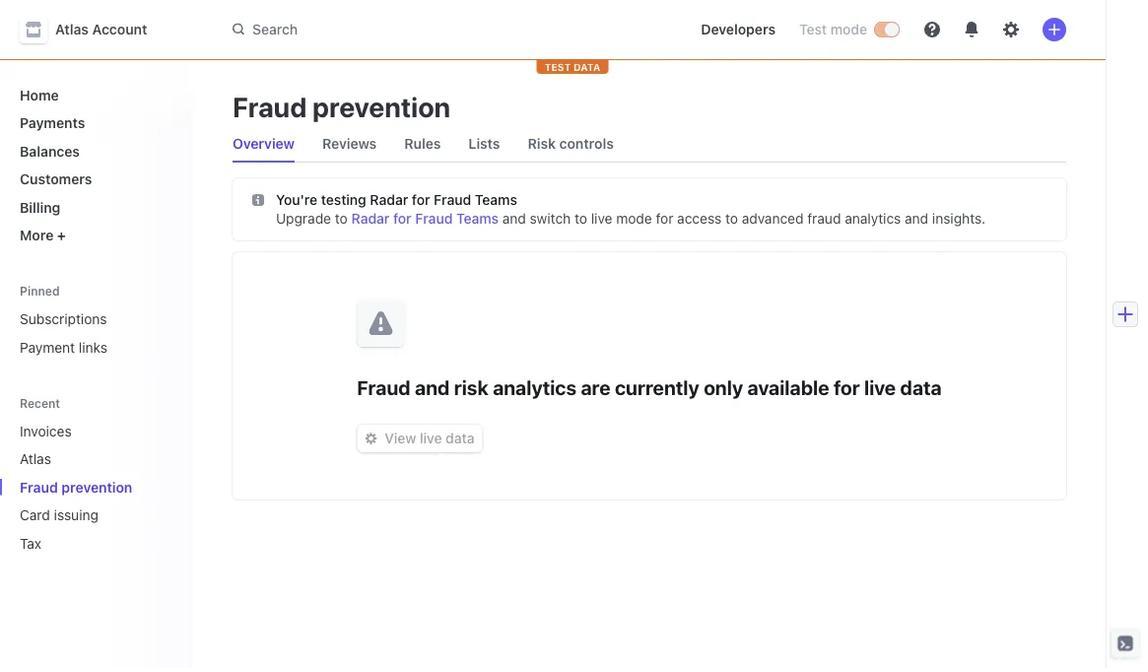 Task type: vqa. For each thing, say whether or not it's contained in the screenshot.
'toolbar' on the top of page
no



Task type: locate. For each thing, give the bounding box(es) containing it.
home
[[20, 87, 59, 103]]

+
[[57, 227, 66, 243]]

data
[[900, 375, 942, 399], [446, 430, 475, 446]]

Search text field
[[221, 12, 669, 48]]

0 vertical spatial data
[[900, 375, 942, 399]]

overview
[[233, 135, 295, 152]]

live right view
[[420, 430, 442, 446]]

tax
[[20, 535, 41, 551]]

atlas account button
[[20, 16, 167, 43]]

0 horizontal spatial prevention
[[61, 479, 132, 495]]

to right "switch"
[[575, 210, 587, 227]]

invoices link
[[12, 415, 150, 447]]

0 horizontal spatial live
[[420, 430, 442, 446]]

test
[[799, 21, 827, 37]]

upgrade
[[276, 210, 331, 227]]

1 vertical spatial fraud prevention
[[20, 479, 132, 495]]

help image
[[924, 22, 940, 37]]

1 vertical spatial analytics
[[493, 375, 576, 399]]

1 vertical spatial data
[[446, 430, 475, 446]]

2 to from the left
[[575, 210, 587, 227]]

0 vertical spatial atlas
[[55, 21, 89, 37]]

are
[[581, 375, 611, 399]]

live right "switch"
[[591, 210, 612, 227]]

atlas link
[[12, 443, 150, 475]]

teams down lists "link"
[[475, 192, 517, 208]]

reviews
[[322, 135, 377, 152]]

lists link
[[461, 130, 508, 158]]

and left "switch"
[[502, 210, 526, 227]]

tab list
[[225, 126, 1066, 163]]

fraud
[[807, 210, 841, 227]]

customers
[[20, 171, 92, 187]]

to
[[335, 210, 348, 227], [575, 210, 587, 227], [725, 210, 738, 227]]

and left insights.
[[905, 210, 928, 227]]

prevention up reviews
[[313, 90, 450, 123]]

0 horizontal spatial data
[[446, 430, 475, 446]]

0 vertical spatial prevention
[[313, 90, 450, 123]]

0 vertical spatial mode
[[830, 21, 867, 37]]

0 horizontal spatial atlas
[[20, 451, 51, 467]]

1 vertical spatial prevention
[[61, 479, 132, 495]]

1 horizontal spatial to
[[575, 210, 587, 227]]

insights.
[[932, 210, 986, 227]]

live right available
[[864, 375, 896, 399]]

2 vertical spatial live
[[420, 430, 442, 446]]

1 vertical spatial radar
[[351, 210, 390, 227]]

core navigation links element
[[12, 79, 177, 251]]

pinned
[[20, 284, 60, 298]]

svg image
[[252, 194, 264, 206], [365, 433, 377, 445]]

radar down testing
[[351, 210, 390, 227]]

2 horizontal spatial to
[[725, 210, 738, 227]]

live inside button
[[420, 430, 442, 446]]

reviews link
[[314, 130, 385, 158]]

settings image
[[1003, 22, 1019, 37]]

0 horizontal spatial and
[[415, 375, 450, 399]]

Search search field
[[221, 12, 669, 48]]

0 horizontal spatial mode
[[616, 210, 652, 227]]

fraud up radar for fraud teams link
[[434, 192, 471, 208]]

atlas left 'account'
[[55, 21, 89, 37]]

and
[[502, 210, 526, 227], [905, 210, 928, 227], [415, 375, 450, 399]]

1 vertical spatial atlas
[[20, 451, 51, 467]]

tax link
[[12, 527, 150, 559]]

0 horizontal spatial to
[[335, 210, 348, 227]]

rules link
[[396, 130, 449, 158]]

atlas
[[55, 21, 89, 37], [20, 451, 51, 467]]

atlas down invoices
[[20, 451, 51, 467]]

1 to from the left
[[335, 210, 348, 227]]

0 horizontal spatial analytics
[[493, 375, 576, 399]]

teams left "switch"
[[456, 210, 499, 227]]

fraud up card
[[20, 479, 58, 495]]

1 horizontal spatial live
[[591, 210, 612, 227]]

only
[[704, 375, 743, 399]]

atlas inside button
[[55, 21, 89, 37]]

prevention up card issuing link
[[61, 479, 132, 495]]

fraud prevention up reviews
[[233, 90, 450, 123]]

live
[[591, 210, 612, 227], [864, 375, 896, 399], [420, 430, 442, 446]]

payment
[[20, 339, 75, 355]]

analytics right 'fraud'
[[845, 210, 901, 227]]

analytics left are
[[493, 375, 576, 399]]

svg image left view
[[365, 433, 377, 445]]

search
[[252, 21, 298, 37]]

fraud prevention up "issuing" on the left
[[20, 479, 132, 495]]

fraud
[[233, 90, 307, 123], [434, 192, 471, 208], [415, 210, 453, 227], [357, 375, 411, 399], [20, 479, 58, 495]]

radar for fraud teams link
[[351, 210, 499, 227]]

1 horizontal spatial and
[[502, 210, 526, 227]]

mode right test at the right of the page
[[830, 21, 867, 37]]

to right access
[[725, 210, 738, 227]]

and left the risk
[[415, 375, 450, 399]]

radar
[[370, 192, 408, 208], [351, 210, 390, 227]]

atlas inside recent element
[[20, 451, 51, 467]]

analytics inside you're testing radar for fraud teams upgrade to radar for fraud teams and switch to live mode for access to advanced fraud analytics and insights.
[[845, 210, 901, 227]]

payments link
[[12, 107, 177, 139]]

billing link
[[12, 191, 177, 223]]

subscriptions link
[[12, 303, 177, 335]]

for down rules link
[[393, 210, 412, 227]]

mode
[[830, 21, 867, 37], [616, 210, 652, 227]]

analytics
[[845, 210, 901, 227], [493, 375, 576, 399]]

to down testing
[[335, 210, 348, 227]]

fraud prevention
[[233, 90, 450, 123], [20, 479, 132, 495]]

1 horizontal spatial fraud prevention
[[233, 90, 450, 123]]

1 vertical spatial mode
[[616, 210, 652, 227]]

fraud inside recent element
[[20, 479, 58, 495]]

1 horizontal spatial analytics
[[845, 210, 901, 227]]

2 horizontal spatial and
[[905, 210, 928, 227]]

svg image left you're at the top of page
[[252, 194, 264, 206]]

for up radar for fraud teams link
[[412, 192, 430, 208]]

0 vertical spatial svg image
[[252, 194, 264, 206]]

prevention
[[313, 90, 450, 123], [61, 479, 132, 495]]

mode left access
[[616, 210, 652, 227]]

0 vertical spatial analytics
[[845, 210, 901, 227]]

payment links
[[20, 339, 107, 355]]

subscriptions
[[20, 311, 107, 327]]

teams
[[475, 192, 517, 208], [456, 210, 499, 227]]

test mode
[[799, 21, 867, 37]]

1 horizontal spatial prevention
[[313, 90, 450, 123]]

view live data button
[[357, 425, 482, 452]]

advanced
[[742, 210, 804, 227]]

fraud up overview
[[233, 90, 307, 123]]

atlas for atlas account
[[55, 21, 89, 37]]

live inside you're testing radar for fraud teams upgrade to radar for fraud teams and switch to live mode for access to advanced fraud analytics and insights.
[[591, 210, 612, 227]]

radar up radar for fraud teams link
[[370, 192, 408, 208]]

0 vertical spatial live
[[591, 210, 612, 227]]

for
[[412, 192, 430, 208], [393, 210, 412, 227], [656, 210, 673, 227], [834, 375, 860, 399]]

2 horizontal spatial live
[[864, 375, 896, 399]]

1 horizontal spatial svg image
[[365, 433, 377, 445]]

lists
[[468, 135, 500, 152]]

overview link
[[225, 130, 303, 158]]

0 horizontal spatial fraud prevention
[[20, 479, 132, 495]]

payments
[[20, 115, 85, 131]]

1 horizontal spatial atlas
[[55, 21, 89, 37]]

atlas for atlas
[[20, 451, 51, 467]]

1 vertical spatial svg image
[[365, 433, 377, 445]]

mode inside you're testing radar for fraud teams upgrade to radar for fraud teams and switch to live mode for access to advanced fraud analytics and insights.
[[616, 210, 652, 227]]



Task type: describe. For each thing, give the bounding box(es) containing it.
pinned navigation links element
[[12, 275, 181, 363]]

1 horizontal spatial data
[[900, 375, 942, 399]]

1 vertical spatial teams
[[456, 210, 499, 227]]

0 horizontal spatial svg image
[[252, 194, 264, 206]]

data
[[574, 61, 600, 72]]

fraud and risk analytics are currently only available for live data
[[357, 375, 942, 399]]

more +
[[20, 227, 66, 243]]

0 vertical spatial fraud prevention
[[233, 90, 450, 123]]

fraud prevention inside recent element
[[20, 479, 132, 495]]

available
[[747, 375, 829, 399]]

switch
[[530, 210, 571, 227]]

balances
[[20, 143, 80, 159]]

atlas account
[[55, 21, 147, 37]]

card issuing
[[20, 507, 98, 523]]

fraud prevention link
[[12, 471, 150, 503]]

1 horizontal spatial mode
[[830, 21, 867, 37]]

data inside button
[[446, 430, 475, 446]]

fraud up view
[[357, 375, 411, 399]]

0 vertical spatial radar
[[370, 192, 408, 208]]

fraud down rules link
[[415, 210, 453, 227]]

card issuing link
[[12, 499, 150, 531]]

balances link
[[12, 135, 177, 167]]

test data
[[545, 61, 600, 72]]

testing
[[321, 192, 366, 208]]

controls
[[559, 135, 614, 152]]

1 vertical spatial live
[[864, 375, 896, 399]]

you're testing radar for fraud teams upgrade to radar for fraud teams and switch to live mode for access to advanced fraud analytics and insights.
[[276, 192, 986, 227]]

notifications image
[[964, 22, 980, 37]]

you're
[[276, 192, 317, 208]]

svg image inside view live data button
[[365, 433, 377, 445]]

billing
[[20, 199, 60, 215]]

developers
[[701, 21, 776, 37]]

payment links link
[[12, 331, 177, 363]]

customers link
[[12, 163, 177, 195]]

developers link
[[693, 14, 783, 45]]

view
[[385, 430, 416, 446]]

for left access
[[656, 210, 673, 227]]

rules
[[404, 135, 441, 152]]

risk controls
[[528, 135, 614, 152]]

for right available
[[834, 375, 860, 399]]

risk
[[454, 375, 488, 399]]

prevention inside recent element
[[61, 479, 132, 495]]

access
[[677, 210, 722, 227]]

risk
[[528, 135, 556, 152]]

home link
[[12, 79, 177, 111]]

tab list containing overview
[[225, 126, 1066, 163]]

currently
[[615, 375, 699, 399]]

issuing
[[54, 507, 98, 523]]

0 vertical spatial teams
[[475, 192, 517, 208]]

more
[[20, 227, 54, 243]]

view live data
[[385, 430, 475, 446]]

invoices
[[20, 423, 72, 439]]

account
[[92, 21, 147, 37]]

card
[[20, 507, 50, 523]]

recent
[[20, 396, 60, 410]]

recent navigation links element
[[0, 387, 193, 559]]

test
[[545, 61, 571, 72]]

links
[[79, 339, 107, 355]]

pinned element
[[12, 303, 177, 363]]

risk controls link
[[520, 130, 622, 158]]

recent element
[[0, 415, 193, 559]]

3 to from the left
[[725, 210, 738, 227]]



